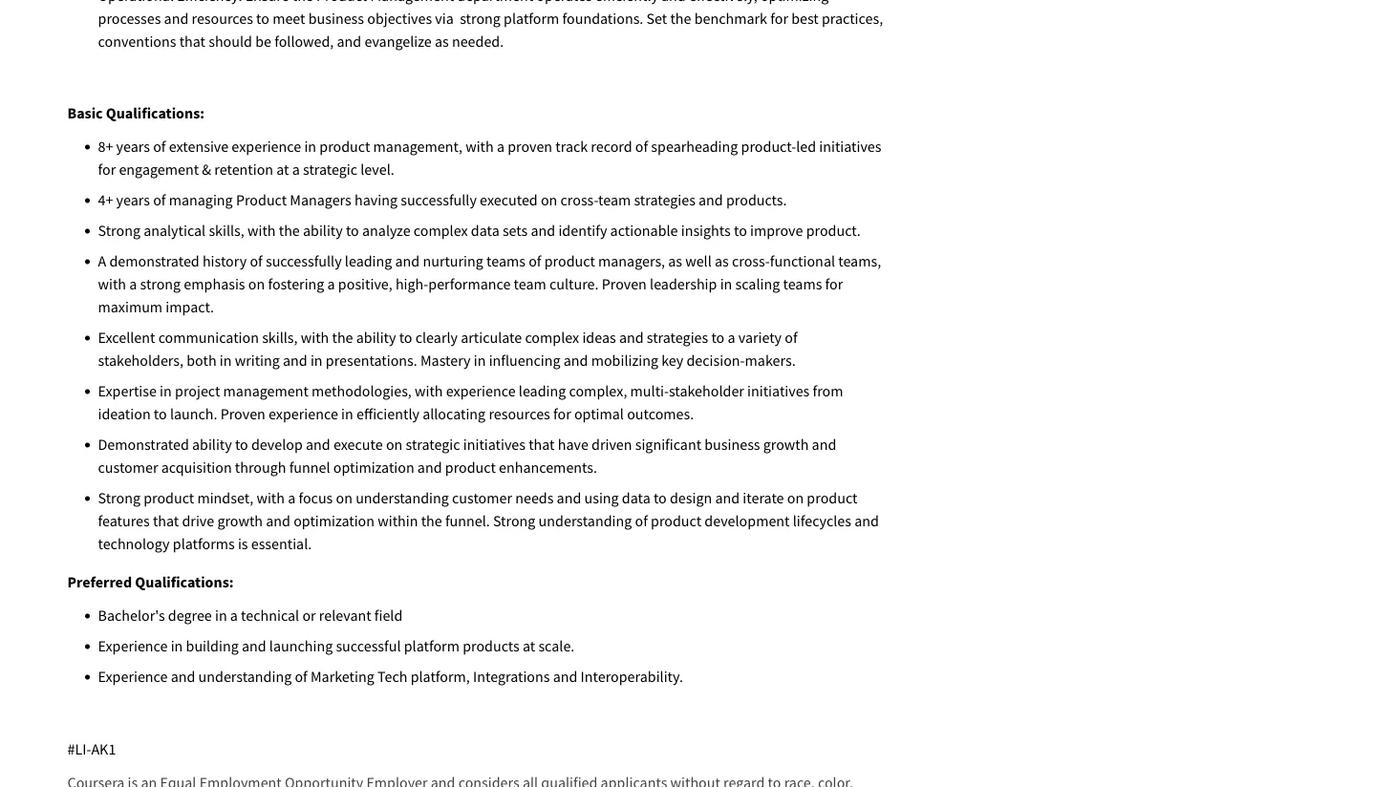 Task type: locate. For each thing, give the bounding box(es) containing it.
expertise in project management methodologies, with experience leading complex, multi-stakeholder initiatives from ideation to launch. proven experience in efficiently allocating resources for optimal outcomes.
[[98, 382, 844, 424]]

funnel
[[289, 458, 330, 478]]

0 vertical spatial strategic
[[303, 160, 358, 179]]

proven inside a demonstrated history of successfully leading and nurturing teams of product managers, as well as cross-functional teams, with a strong emphasis on fostering a positive, high-performance team culture. proven leadership in scaling teams for maximum impact.
[[602, 275, 647, 294]]

stakeholder
[[669, 382, 745, 401]]

that inside demonstrated ability to develop and execute on strategic initiatives that have driven significant business growth and customer acquisition through funnel optimization and product enhancements.
[[529, 435, 555, 455]]

business up followed,
[[309, 9, 364, 28]]

0 vertical spatial initiatives
[[820, 137, 882, 156]]

for up have
[[553, 405, 571, 424]]

operates
[[537, 0, 592, 5]]

4+
[[98, 191, 113, 210]]

1 vertical spatial experience
[[98, 668, 168, 687]]

preferred qualifications:
[[67, 573, 234, 592]]

that up enhancements.
[[529, 435, 555, 455]]

1 vertical spatial efficiently
[[357, 405, 420, 424]]

management
[[223, 382, 309, 401]]

and up essential.
[[266, 512, 291, 531]]

complex inside excellent communication skills, with the ability to clearly articulate complex ideas and strategies to a variety of stakeholders, both in writing and in presentations. mastery in influencing and mobilizing key decision-makers.
[[525, 328, 580, 348]]

product up "lifecycles"
[[807, 489, 858, 508]]

strategies
[[634, 191, 696, 210], [647, 328, 709, 348]]

at right retention
[[277, 160, 289, 179]]

0 vertical spatial optimization
[[333, 458, 415, 478]]

years for 4+
[[116, 191, 150, 210]]

to down the ensure
[[256, 9, 270, 28]]

of up the "makers."
[[785, 328, 798, 348]]

and down scale.
[[553, 668, 578, 687]]

product up culture.
[[545, 252, 595, 271]]

in left project
[[160, 382, 172, 401]]

features
[[98, 512, 150, 531]]

the right set
[[671, 9, 692, 28]]

0 horizontal spatial resources
[[192, 9, 253, 28]]

0 vertical spatial product
[[316, 0, 367, 5]]

1 horizontal spatial strategic
[[406, 435, 460, 455]]

0 vertical spatial that
[[179, 32, 206, 51]]

ability down managers on the top of the page
[[303, 221, 343, 240]]

for
[[771, 9, 789, 28], [98, 160, 116, 179], [826, 275, 843, 294], [553, 405, 571, 424]]

0 horizontal spatial team
[[514, 275, 547, 294]]

product down retention
[[236, 191, 287, 210]]

1 vertical spatial proven
[[221, 405, 266, 424]]

0 vertical spatial proven
[[602, 275, 647, 294]]

0 vertical spatial successfully
[[401, 191, 477, 210]]

strong
[[460, 9, 501, 28], [140, 275, 181, 294]]

history
[[203, 252, 247, 271]]

1 horizontal spatial skills,
[[262, 328, 298, 348]]

operational
[[98, 0, 174, 5]]

excellent communication skills, with the ability to clearly articulate complex ideas and strategies to a variety of stakeholders, both in writing and in presentations. mastery in influencing and mobilizing key decision-makers.
[[98, 328, 798, 370]]

data left "sets"
[[471, 221, 500, 240]]

the right within
[[421, 512, 442, 531]]

communication
[[158, 328, 259, 348]]

in
[[304, 137, 317, 156], [720, 275, 733, 294], [220, 351, 232, 370], [311, 351, 323, 370], [474, 351, 486, 370], [160, 382, 172, 401], [341, 405, 353, 424], [215, 607, 227, 626], [171, 637, 183, 656]]

efficiently
[[595, 0, 659, 5], [357, 405, 420, 424]]

a inside strong product mindset, with a focus on understanding customer needs and using data to design and iterate on product features that drive growth and optimization within the funnel. strong understanding of product development lifecycles and technology platforms is essential.
[[288, 489, 296, 508]]

2 horizontal spatial initiatives
[[820, 137, 882, 156]]

skills, for communication
[[262, 328, 298, 348]]

1 vertical spatial strategies
[[647, 328, 709, 348]]

0 horizontal spatial proven
[[221, 405, 266, 424]]

0 horizontal spatial efficiently
[[357, 405, 420, 424]]

0 vertical spatial platform
[[504, 9, 560, 28]]

experience up allocating
[[446, 382, 516, 401]]

years inside 8+ years of extensive experience in product management, with a proven track record of spearheading product-led initiatives for engagement & retention at a strategic level.
[[116, 137, 150, 156]]

demonstrated
[[98, 435, 189, 455]]

0 vertical spatial growth
[[764, 435, 809, 455]]

strong for strong analytical skills, with the ability to analyze complex data sets and identify actionable insights to improve product.
[[98, 221, 140, 240]]

resources
[[192, 9, 253, 28], [489, 405, 550, 424]]

successfully up fostering
[[266, 252, 342, 271]]

1 horizontal spatial product
[[316, 0, 367, 5]]

1 horizontal spatial strong
[[460, 9, 501, 28]]

operational efficiency: ensure the product management department operates efficiently and effectively, optimizing processes and resources to meet business objectives via  strong platform foundations. set the benchmark for best practices, conventions that should be followed, and evangelize as needed.
[[98, 0, 883, 51]]

effectively,
[[689, 0, 758, 5]]

as
[[435, 32, 449, 51], [668, 252, 683, 271], [715, 252, 729, 271]]

with down fostering
[[301, 328, 329, 348]]

1 vertical spatial strong
[[98, 489, 140, 508]]

0 horizontal spatial at
[[277, 160, 289, 179]]

to inside operational efficiency: ensure the product management department operates efficiently and effectively, optimizing processes and resources to meet business objectives via  strong platform foundations. set the benchmark for best practices, conventions that should be followed, and evangelize as needed.
[[256, 9, 270, 28]]

1 vertical spatial initiatives
[[748, 382, 810, 401]]

1 vertical spatial at
[[523, 637, 536, 656]]

strategic
[[303, 160, 358, 179], [406, 435, 460, 455]]

actionable
[[610, 221, 678, 240]]

0 vertical spatial experience
[[98, 637, 168, 656]]

scaling
[[736, 275, 780, 294]]

have
[[558, 435, 589, 455]]

in left scaling on the right top of the page
[[720, 275, 733, 294]]

high-
[[396, 275, 429, 294]]

1 horizontal spatial proven
[[602, 275, 647, 294]]

platform inside operational efficiency: ensure the product management department operates efficiently and effectively, optimizing processes and resources to meet business objectives via  strong platform foundations. set the benchmark for best practices, conventions that should be followed, and evangelize as needed.
[[504, 9, 560, 28]]

1 horizontal spatial growth
[[764, 435, 809, 455]]

0 horizontal spatial complex
[[414, 221, 468, 240]]

product up followed,
[[316, 0, 367, 5]]

growth inside demonstrated ability to develop and execute on strategic initiatives that have driven significant business growth and customer acquisition through funnel optimization and product enhancements.
[[764, 435, 809, 455]]

skills, inside excellent communication skills, with the ability to clearly articulate complex ideas and strategies to a variety of stakeholders, both in writing and in presentations. mastery in influencing and mobilizing key decision-makers.
[[262, 328, 298, 348]]

engagement
[[119, 160, 199, 179]]

1 vertical spatial growth
[[217, 512, 263, 531]]

strong down needs
[[493, 512, 536, 531]]

efficiently down the methodologies,
[[357, 405, 420, 424]]

1 horizontal spatial business
[[705, 435, 761, 455]]

strategic inside demonstrated ability to develop and execute on strategic initiatives that have driven significant business growth and customer acquisition through funnel optimization and product enhancements.
[[406, 435, 460, 455]]

1 years from the top
[[116, 137, 150, 156]]

initiatives
[[820, 137, 882, 156], [748, 382, 810, 401], [463, 435, 526, 455]]

of down significant
[[635, 512, 648, 531]]

that inside operational efficiency: ensure the product management department operates efficiently and effectively, optimizing processes and resources to meet business objectives via  strong platform foundations. set the benchmark for best practices, conventions that should be followed, and evangelize as needed.
[[179, 32, 206, 51]]

1 horizontal spatial resources
[[489, 405, 550, 424]]

skills,
[[209, 221, 245, 240], [262, 328, 298, 348]]

using
[[585, 489, 619, 508]]

with inside excellent communication skills, with the ability to clearly articulate complex ideas and strategies to a variety of stakeholders, both in writing and in presentations. mastery in influencing and mobilizing key decision-makers.
[[301, 328, 329, 348]]

ability inside excellent communication skills, with the ability to clearly articulate complex ideas and strategies to a variety of stakeholders, both in writing and in presentations. mastery in influencing and mobilizing key decision-makers.
[[356, 328, 396, 348]]

0 vertical spatial understanding
[[356, 489, 449, 508]]

1 vertical spatial resources
[[489, 405, 550, 424]]

qualifications: for basic qualifications:
[[106, 104, 205, 123]]

1 experience from the top
[[98, 637, 168, 656]]

skills, up writing
[[262, 328, 298, 348]]

resources down influencing
[[489, 405, 550, 424]]

product up the level.
[[320, 137, 370, 156]]

2 vertical spatial experience
[[269, 405, 338, 424]]

of down strong analytical skills, with the ability to analyze complex data sets and identify actionable insights to improve product.
[[529, 252, 542, 271]]

and down from on the right
[[812, 435, 837, 455]]

strong up "features"
[[98, 489, 140, 508]]

for inside expertise in project management methodologies, with experience leading complex, multi-stakeholder initiatives from ideation to launch. proven experience in efficiently allocating resources for optimal outcomes.
[[553, 405, 571, 424]]

0 horizontal spatial initiatives
[[463, 435, 526, 455]]

2 vertical spatial ability
[[192, 435, 232, 455]]

ability
[[303, 221, 343, 240], [356, 328, 396, 348], [192, 435, 232, 455]]

0 horizontal spatial teams
[[487, 252, 526, 271]]

2 years from the top
[[116, 191, 150, 210]]

business inside demonstrated ability to develop and execute on strategic initiatives that have driven significant business growth and customer acquisition through funnel optimization and product enhancements.
[[705, 435, 761, 455]]

building
[[186, 637, 239, 656]]

1 horizontal spatial teams
[[783, 275, 822, 294]]

growth up iterate
[[764, 435, 809, 455]]

product for management
[[316, 0, 367, 5]]

1 vertical spatial qualifications:
[[135, 573, 234, 592]]

0 horizontal spatial successfully
[[266, 252, 342, 271]]

0 horizontal spatial data
[[471, 221, 500, 240]]

key
[[662, 351, 684, 370]]

1 vertical spatial business
[[705, 435, 761, 455]]

1 vertical spatial teams
[[783, 275, 822, 294]]

1 vertical spatial that
[[529, 435, 555, 455]]

the up meet in the top left of the page
[[292, 0, 313, 5]]

0 vertical spatial strategies
[[634, 191, 696, 210]]

1 horizontal spatial at
[[523, 637, 536, 656]]

optimization
[[333, 458, 415, 478], [294, 512, 375, 531]]

1 horizontal spatial leading
[[519, 382, 566, 401]]

team left culture.
[[514, 275, 547, 294]]

a up 'maximum'
[[129, 275, 137, 294]]

1 horizontal spatial data
[[622, 489, 651, 508]]

0 horizontal spatial skills,
[[209, 221, 245, 240]]

cross- up scaling on the right top of the page
[[732, 252, 770, 271]]

0 horizontal spatial customer
[[98, 458, 158, 478]]

years
[[116, 137, 150, 156], [116, 191, 150, 210]]

to up 'through'
[[235, 435, 248, 455]]

1 vertical spatial team
[[514, 275, 547, 294]]

with inside strong product mindset, with a focus on understanding customer needs and using data to design and iterate on product features that drive growth and optimization within the funnel. strong understanding of product development lifecycles and technology platforms is essential.
[[257, 489, 285, 508]]

1 vertical spatial understanding
[[539, 512, 632, 531]]

to left launch.
[[154, 405, 167, 424]]

and down 'ideas'
[[564, 351, 588, 370]]

a
[[497, 137, 505, 156], [292, 160, 300, 179], [129, 275, 137, 294], [327, 275, 335, 294], [728, 328, 736, 348], [288, 489, 296, 508], [230, 607, 238, 626]]

at
[[277, 160, 289, 179], [523, 637, 536, 656]]

with inside 8+ years of extensive experience in product management, with a proven track record of spearheading product-led initiatives for engagement & retention at a strategic level.
[[466, 137, 494, 156]]

product inside operational efficiency: ensure the product management department operates efficiently and effectively, optimizing processes and resources to meet business objectives via  strong platform foundations. set the benchmark for best practices, conventions that should be followed, and evangelize as needed.
[[316, 0, 367, 5]]

1 vertical spatial data
[[622, 489, 651, 508]]

1 vertical spatial complex
[[525, 328, 580, 348]]

1 vertical spatial successfully
[[266, 252, 342, 271]]

years right 8+ on the top left of page
[[116, 137, 150, 156]]

extensive
[[169, 137, 229, 156]]

to inside demonstrated ability to develop and execute on strategic initiatives that have driven significant business growth and customer acquisition through funnel optimization and product enhancements.
[[235, 435, 248, 455]]

leading down influencing
[[519, 382, 566, 401]]

0 horizontal spatial cross-
[[561, 191, 598, 210]]

proven inside expertise in project management methodologies, with experience leading complex, multi-stakeholder initiatives from ideation to launch. proven experience in efficiently allocating resources for optimal outcomes.
[[221, 405, 266, 424]]

2 horizontal spatial as
[[715, 252, 729, 271]]

with inside expertise in project management methodologies, with experience leading complex, multi-stakeholder initiatives from ideation to launch. proven experience in efficiently allocating resources for optimal outcomes.
[[415, 382, 443, 401]]

understanding down using
[[539, 512, 632, 531]]

and right writing
[[283, 351, 308, 370]]

product down design
[[651, 512, 702, 531]]

2 experience from the top
[[98, 668, 168, 687]]

managers,
[[598, 252, 665, 271]]

as left needed.
[[435, 32, 449, 51]]

1 vertical spatial product
[[236, 191, 287, 210]]

1 horizontal spatial understanding
[[356, 489, 449, 508]]

data right using
[[622, 489, 651, 508]]

as left well in the top of the page
[[668, 252, 683, 271]]

0 horizontal spatial leading
[[345, 252, 392, 271]]

should
[[209, 32, 252, 51]]

2 vertical spatial initiatives
[[463, 435, 526, 455]]

with
[[466, 137, 494, 156], [248, 221, 276, 240], [98, 275, 126, 294], [301, 328, 329, 348], [415, 382, 443, 401], [257, 489, 285, 508]]

0 vertical spatial resources
[[192, 9, 253, 28]]

initiatives right led
[[820, 137, 882, 156]]

preferred
[[67, 573, 132, 592]]

#li-ak1
[[67, 740, 116, 759]]

1 horizontal spatial platform
[[504, 9, 560, 28]]

0 horizontal spatial business
[[309, 9, 364, 28]]

for down optimizing
[[771, 9, 789, 28]]

with down 'through'
[[257, 489, 285, 508]]

0 vertical spatial at
[[277, 160, 289, 179]]

for down teams,
[[826, 275, 843, 294]]

qualifications:
[[106, 104, 205, 123], [135, 573, 234, 592]]

understanding
[[356, 489, 449, 508], [539, 512, 632, 531], [198, 668, 292, 687]]

with up allocating
[[415, 382, 443, 401]]

on inside a demonstrated history of successfully leading and nurturing teams of product managers, as well as cross-functional teams, with a strong emphasis on fostering a positive, high-performance team culture. proven leadership in scaling teams for maximum impact.
[[248, 275, 265, 294]]

understanding down building
[[198, 668, 292, 687]]

to up decision-
[[712, 328, 725, 348]]

strategic down allocating
[[406, 435, 460, 455]]

0 vertical spatial business
[[309, 9, 364, 28]]

0 vertical spatial qualifications:
[[106, 104, 205, 123]]

demonstrated ability to develop and execute on strategic initiatives that have driven significant business growth and customer acquisition through funnel optimization and product enhancements.
[[98, 435, 837, 478]]

to left analyze
[[346, 221, 359, 240]]

foundations.
[[563, 9, 644, 28]]

clearly
[[416, 328, 458, 348]]

platform down operates
[[504, 9, 560, 28]]

team up actionable
[[598, 191, 631, 210]]

ensure
[[245, 0, 289, 5]]

0 vertical spatial years
[[116, 137, 150, 156]]

successfully inside a demonstrated history of successfully leading and nurturing teams of product managers, as well as cross-functional teams, with a strong emphasis on fostering a positive, high-performance team culture. proven leadership in scaling teams for maximum impact.
[[266, 252, 342, 271]]

customer up funnel.
[[452, 489, 512, 508]]

1 vertical spatial strategic
[[406, 435, 460, 455]]

demonstrated
[[109, 252, 200, 271]]

of down engagement
[[153, 191, 166, 210]]

experience
[[98, 637, 168, 656], [98, 668, 168, 687]]

leading up positive, at top left
[[345, 252, 392, 271]]

ability up "acquisition"
[[192, 435, 232, 455]]

strategies up actionable
[[634, 191, 696, 210]]

qualifications: up degree
[[135, 573, 234, 592]]

2 vertical spatial understanding
[[198, 668, 292, 687]]

1 vertical spatial cross-
[[732, 252, 770, 271]]

level.
[[361, 160, 395, 179]]

leading
[[345, 252, 392, 271], [519, 382, 566, 401]]

as inside operational efficiency: ensure the product management department operates efficiently and effectively, optimizing processes and resources to meet business objectives via  strong platform foundations. set the benchmark for best practices, conventions that should be followed, and evangelize as needed.
[[435, 32, 449, 51]]

a left focus
[[288, 489, 296, 508]]

0 vertical spatial team
[[598, 191, 631, 210]]

for inside a demonstrated history of successfully leading and nurturing teams of product managers, as well as cross-functional teams, with a strong emphasis on fostering a positive, high-performance team culture. proven leadership in scaling teams for maximum impact.
[[826, 275, 843, 294]]

1 vertical spatial customer
[[452, 489, 512, 508]]

1 horizontal spatial team
[[598, 191, 631, 210]]

leading inside a demonstrated history of successfully leading and nurturing teams of product managers, as well as cross-functional teams, with a strong emphasis on fostering a positive, high-performance team culture. proven leadership in scaling teams for maximum impact.
[[345, 252, 392, 271]]

customer down demonstrated
[[98, 458, 158, 478]]

strategic inside 8+ years of extensive experience in product management, with a proven track record of spearheading product-led initiatives for engagement & retention at a strategic level.
[[303, 160, 358, 179]]

efficiently inside operational efficiency: ensure the product management department operates efficiently and effectively, optimizing processes and resources to meet business objectives via  strong platform foundations. set the benchmark for best practices, conventions that should be followed, and evangelize as needed.
[[595, 0, 659, 5]]

expertise
[[98, 382, 157, 401]]

1 horizontal spatial initiatives
[[748, 382, 810, 401]]

strategies up key
[[647, 328, 709, 348]]

0 vertical spatial strong
[[460, 9, 501, 28]]

strategies inside excellent communication skills, with the ability to clearly articulate complex ideas and strategies to a variety of stakeholders, both in writing and in presentations. mastery in influencing and mobilizing key decision-makers.
[[647, 328, 709, 348]]

1 vertical spatial leading
[[519, 382, 566, 401]]

in down articulate
[[474, 351, 486, 370]]

1 horizontal spatial as
[[668, 252, 683, 271]]

business inside operational efficiency: ensure the product management department operates efficiently and effectively, optimizing processes and resources to meet business objectives via  strong platform foundations. set the benchmark for best practices, conventions that should be followed, and evangelize as needed.
[[309, 9, 364, 28]]

that left should
[[179, 32, 206, 51]]

years right the 4+ on the top left of page
[[116, 191, 150, 210]]

and up high-
[[395, 252, 420, 271]]

0 horizontal spatial product
[[236, 191, 287, 210]]

enhancements.
[[499, 458, 597, 478]]

1 vertical spatial years
[[116, 191, 150, 210]]

driven
[[592, 435, 632, 455]]

team
[[598, 191, 631, 210], [514, 275, 547, 294]]

0 vertical spatial leading
[[345, 252, 392, 271]]

proven
[[602, 275, 647, 294], [221, 405, 266, 424]]

basic
[[67, 104, 103, 123]]

optimization down focus
[[294, 512, 375, 531]]

0 vertical spatial teams
[[487, 252, 526, 271]]

optimizing
[[761, 0, 829, 5]]

proven down management at the left of page
[[221, 405, 266, 424]]

platform up platform, on the bottom left
[[404, 637, 460, 656]]

of down launching
[[295, 668, 308, 687]]

makers.
[[745, 351, 796, 370]]

0 vertical spatial ability
[[303, 221, 343, 240]]

benchmark
[[695, 9, 768, 28]]

management,
[[373, 137, 463, 156]]

1 horizontal spatial ability
[[303, 221, 343, 240]]

0 vertical spatial efficiently
[[595, 0, 659, 5]]

1 vertical spatial skills,
[[262, 328, 298, 348]]

1 vertical spatial platform
[[404, 637, 460, 656]]

bachelor's
[[98, 607, 165, 626]]

on left fostering
[[248, 275, 265, 294]]

teams down functional
[[783, 275, 822, 294]]

1 vertical spatial optimization
[[294, 512, 375, 531]]

strategies for and
[[647, 328, 709, 348]]

in down degree
[[171, 637, 183, 656]]

improve
[[750, 221, 803, 240]]

the
[[292, 0, 313, 5], [671, 9, 692, 28], [279, 221, 300, 240], [332, 328, 353, 348], [421, 512, 442, 531]]

that inside strong product mindset, with a focus on understanding customer needs and using data to design and iterate on product features that drive growth and optimization within the funnel. strong understanding of product development lifecycles and technology platforms is essential.
[[153, 512, 179, 531]]

experience inside 8+ years of extensive experience in product management, with a proven track record of spearheading product-led initiatives for engagement & retention at a strategic level.
[[232, 137, 301, 156]]

1 vertical spatial ability
[[356, 328, 396, 348]]

2 vertical spatial that
[[153, 512, 179, 531]]

0 vertical spatial cross-
[[561, 191, 598, 210]]

successfully up strong analytical skills, with the ability to analyze complex data sets and identify actionable insights to improve product.
[[401, 191, 477, 210]]

the up presentations.
[[332, 328, 353, 348]]

a left positive, at top left
[[327, 275, 335, 294]]

scale.
[[539, 637, 575, 656]]

influencing
[[489, 351, 561, 370]]

launching
[[269, 637, 333, 656]]

0 horizontal spatial strong
[[140, 275, 181, 294]]

teams down "sets"
[[487, 252, 526, 271]]

0 vertical spatial experience
[[232, 137, 301, 156]]

spearheading
[[651, 137, 738, 156]]

ability inside demonstrated ability to develop and execute on strategic initiatives that have driven significant business growth and customer acquisition through funnel optimization and product enhancements.
[[192, 435, 232, 455]]

with down a
[[98, 275, 126, 294]]



Task type: describe. For each thing, give the bounding box(es) containing it.
on right 'executed'
[[541, 191, 558, 210]]

methodologies,
[[312, 382, 412, 401]]

4+ years of managing product managers having successfully executed on cross-team strategies and products.
[[98, 191, 790, 210]]

strong product mindset, with a focus on understanding customer needs and using data to design and iterate on product features that drive growth and optimization within the funnel. strong understanding of product development lifecycles and technology platforms is essential.
[[98, 489, 879, 554]]

in inside 8+ years of extensive experience in product management, with a proven track record of spearheading product-led initiatives for engagement & retention at a strategic level.
[[304, 137, 317, 156]]

on right focus
[[336, 489, 353, 508]]

on inside demonstrated ability to develop and execute on strategic initiatives that have driven significant business growth and customer acquisition through funnel optimization and product enhancements.
[[386, 435, 403, 455]]

strong for strong product mindset, with a focus on understanding customer needs and using data to design and iterate on product features that drive growth and optimization within the funnel. strong understanding of product development lifecycles and technology platforms is essential.
[[98, 489, 140, 508]]

team inside a demonstrated history of successfully leading and nurturing teams of product managers, as well as cross-functional teams, with a strong emphasis on fostering a positive, high-performance team culture. proven leadership in scaling teams for maximum impact.
[[514, 275, 547, 294]]

technology
[[98, 535, 170, 554]]

proven
[[508, 137, 553, 156]]

in down the methodologies,
[[341, 405, 353, 424]]

ability for analyze
[[303, 221, 343, 240]]

analytical
[[144, 221, 206, 240]]

initiatives inside expertise in project management methodologies, with experience leading complex, multi-stakeholder initiatives from ideation to launch. proven experience in efficiently allocating resources for optimal outcomes.
[[748, 382, 810, 401]]

and down allocating
[[418, 458, 442, 478]]

executed
[[480, 191, 538, 210]]

managers
[[290, 191, 352, 210]]

1 horizontal spatial successfully
[[401, 191, 477, 210]]

strong inside operational efficiency: ensure the product management department operates efficiently and effectively, optimizing processes and resources to meet business objectives via  strong platform foundations. set the benchmark for best practices, conventions that should be followed, and evangelize as needed.
[[460, 9, 501, 28]]

emphasis
[[184, 275, 245, 294]]

customer inside demonstrated ability to develop and execute on strategic initiatives that have driven significant business growth and customer acquisition through funnel optimization and product enhancements.
[[98, 458, 158, 478]]

evangelize
[[365, 32, 432, 51]]

and right "lifecycles"
[[855, 512, 879, 531]]

managing
[[169, 191, 233, 210]]

0 horizontal spatial understanding
[[198, 668, 292, 687]]

8+ years of extensive experience in product management, with a proven track record of spearheading product-led initiatives for engagement & retention at a strategic level.
[[98, 137, 882, 179]]

resources inside expertise in project management methodologies, with experience leading complex, multi-stakeholder initiatives from ideation to launch. proven experience in efficiently allocating resources for optimal outcomes.
[[489, 405, 550, 424]]

positive,
[[338, 275, 393, 294]]

through
[[235, 458, 286, 478]]

with up fostering
[[248, 221, 276, 240]]

platforms
[[173, 535, 235, 554]]

having
[[355, 191, 398, 210]]

initiatives inside demonstrated ability to develop and execute on strategic initiatives that have driven significant business growth and customer acquisition through funnel optimization and product enhancements.
[[463, 435, 526, 455]]

a left technical
[[230, 607, 238, 626]]

products
[[463, 637, 520, 656]]

led
[[797, 137, 816, 156]]

experience and understanding of marketing tech platform, integrations and interoperability.
[[98, 668, 683, 687]]

fostering
[[268, 275, 324, 294]]

product inside a demonstrated history of successfully leading and nurturing teams of product managers, as well as cross-functional teams, with a strong emphasis on fostering a positive, high-performance team culture. proven leadership in scaling teams for maximum impact.
[[545, 252, 595, 271]]

in inside a demonstrated history of successfully leading and nurturing teams of product managers, as well as cross-functional teams, with a strong emphasis on fostering a positive, high-performance team culture. proven leadership in scaling teams for maximum impact.
[[720, 275, 733, 294]]

optimization inside demonstrated ability to develop and execute on strategic initiatives that have driven significant business growth and customer acquisition through funnel optimization and product enhancements.
[[333, 458, 415, 478]]

initiatives inside 8+ years of extensive experience in product management, with a proven track record of spearheading product-led initiatives for engagement & retention at a strategic level.
[[820, 137, 882, 156]]

efficiency:
[[177, 0, 242, 5]]

develop
[[251, 435, 303, 455]]

and down building
[[171, 668, 195, 687]]

to right the insights
[[734, 221, 747, 240]]

and up funnel
[[306, 435, 331, 455]]

and right "sets"
[[531, 221, 556, 240]]

degree
[[168, 607, 212, 626]]

of right record
[[636, 137, 648, 156]]

in up the methodologies,
[[311, 351, 323, 370]]

iterate
[[743, 489, 784, 508]]

customer inside strong product mindset, with a focus on understanding customer needs and using data to design and iterate on product features that drive growth and optimization within the funnel. strong understanding of product development lifecycles and technology platforms is essential.
[[452, 489, 512, 508]]

sets
[[503, 221, 528, 240]]

and up development at bottom right
[[715, 489, 740, 508]]

presentations.
[[326, 351, 418, 370]]

1 vertical spatial experience
[[446, 382, 516, 401]]

best
[[792, 9, 819, 28]]

years for 8+
[[116, 137, 150, 156]]

platform,
[[411, 668, 470, 687]]

and up the insights
[[699, 191, 723, 210]]

mobilizing
[[591, 351, 659, 370]]

funnel.
[[445, 512, 490, 531]]

basic qualifications:
[[67, 104, 205, 123]]

product for managers
[[236, 191, 287, 210]]

successful
[[336, 637, 401, 656]]

cross- inside a demonstrated history of successfully leading and nurturing teams of product managers, as well as cross-functional teams, with a strong emphasis on fostering a positive, high-performance team culture. proven leadership in scaling teams for maximum impact.
[[732, 252, 770, 271]]

in right both
[[220, 351, 232, 370]]

and right followed,
[[337, 32, 362, 51]]

relevant
[[319, 607, 372, 626]]

qualifications: for preferred qualifications:
[[135, 573, 234, 592]]

impact.
[[166, 298, 214, 317]]

of up engagement
[[153, 137, 166, 156]]

identify
[[559, 221, 607, 240]]

of inside excellent communication skills, with the ability to clearly articulate complex ideas and strategies to a variety of stakeholders, both in writing and in presentations. mastery in influencing and mobilizing key decision-makers.
[[785, 328, 798, 348]]

meet
[[273, 9, 305, 28]]

strong analytical skills, with the ability to analyze complex data sets and identify actionable insights to improve product.
[[98, 221, 861, 240]]

execute
[[334, 435, 383, 455]]

2 horizontal spatial understanding
[[539, 512, 632, 531]]

a up managers on the top of the page
[[292, 160, 300, 179]]

with inside a demonstrated history of successfully leading and nurturing teams of product managers, as well as cross-functional teams, with a strong emphasis on fostering a positive, high-performance team culture. proven leadership in scaling teams for maximum impact.
[[98, 275, 126, 294]]

resources inside operational efficiency: ensure the product management department operates efficiently and effectively, optimizing processes and resources to meet business objectives via  strong platform foundations. set the benchmark for best practices, conventions that should be followed, and evangelize as needed.
[[192, 9, 253, 28]]

objectives
[[367, 9, 432, 28]]

launch.
[[170, 405, 217, 424]]

of inside strong product mindset, with a focus on understanding customer needs and using data to design and iterate on product features that drive growth and optimization within the funnel. strong understanding of product development lifecycles and technology platforms is essential.
[[635, 512, 648, 531]]

product up drive
[[144, 489, 194, 508]]

leadership
[[650, 275, 717, 294]]

the inside strong product mindset, with a focus on understanding customer needs and using data to design and iterate on product features that drive growth and optimization within the funnel. strong understanding of product development lifecycles and technology platforms is essential.
[[421, 512, 442, 531]]

optimization inside strong product mindset, with a focus on understanding customer needs and using data to design and iterate on product features that drive growth and optimization within the funnel. strong understanding of product development lifecycles and technology platforms is essential.
[[294, 512, 375, 531]]

efficiently inside expertise in project management methodologies, with experience leading complex, multi-stakeholder initiatives from ideation to launch. proven experience in efficiently allocating resources for optimal outcomes.
[[357, 405, 420, 424]]

to left clearly
[[399, 328, 413, 348]]

multi-
[[631, 382, 669, 401]]

2 vertical spatial strong
[[493, 512, 536, 531]]

within
[[378, 512, 418, 531]]

nurturing
[[423, 252, 484, 271]]

and inside a demonstrated history of successfully leading and nurturing teams of product managers, as well as cross-functional teams, with a strong emphasis on fostering a positive, high-performance team culture. proven leadership in scaling teams for maximum impact.
[[395, 252, 420, 271]]

bachelor's degree in a technical or relevant field
[[98, 607, 403, 626]]

department
[[457, 0, 534, 5]]

experience for experience in building and launching successful platform products at scale.
[[98, 637, 168, 656]]

and up set
[[662, 0, 686, 5]]

needs
[[515, 489, 554, 508]]

functional
[[770, 252, 836, 271]]

tech
[[378, 668, 408, 687]]

and down efficiency:
[[164, 9, 189, 28]]

ideation
[[98, 405, 151, 424]]

management
[[370, 0, 454, 5]]

a left proven
[[497, 137, 505, 156]]

performance
[[429, 275, 511, 294]]

lifecycles
[[793, 512, 852, 531]]

a demonstrated history of successfully leading and nurturing teams of product managers, as well as cross-functional teams, with a strong emphasis on fostering a positive, high-performance team culture. proven leadership in scaling teams for maximum impact.
[[98, 252, 882, 317]]

and left using
[[557, 489, 582, 508]]

for inside 8+ years of extensive experience in product management, with a proven track record of spearheading product-led initiatives for engagement & retention at a strategic level.
[[98, 160, 116, 179]]

to inside expertise in project management methodologies, with experience leading complex, multi-stakeholder initiatives from ideation to launch. proven experience in efficiently allocating resources for optimal outcomes.
[[154, 405, 167, 424]]

strategies for team
[[634, 191, 696, 210]]

mastery
[[421, 351, 471, 370]]

the down managers on the top of the page
[[279, 221, 300, 240]]

product.
[[806, 221, 861, 240]]

optimal
[[574, 405, 624, 424]]

in right degree
[[215, 607, 227, 626]]

leading inside expertise in project management methodologies, with experience leading complex, multi-stakeholder initiatives from ideation to launch. proven experience in efficiently allocating resources for optimal outcomes.
[[519, 382, 566, 401]]

analyze
[[362, 221, 411, 240]]

is
[[238, 535, 248, 554]]

&
[[202, 160, 211, 179]]

significant
[[635, 435, 702, 455]]

to inside strong product mindset, with a focus on understanding customer needs and using data to design and iterate on product features that drive growth and optimization within the funnel. strong understanding of product development lifecycles and technology platforms is essential.
[[654, 489, 667, 508]]

integrations
[[473, 668, 550, 687]]

variety
[[739, 328, 782, 348]]

complex,
[[569, 382, 627, 401]]

product inside demonstrated ability to develop and execute on strategic initiatives that have driven significant business growth and customer acquisition through funnel optimization and product enhancements.
[[445, 458, 496, 478]]

followed,
[[274, 32, 334, 51]]

growth inside strong product mindset, with a focus on understanding customer needs and using data to design and iterate on product features that drive growth and optimization within the funnel. strong understanding of product development lifecycles and technology platforms is essential.
[[217, 512, 263, 531]]

the inside excellent communication skills, with the ability to clearly articulate complex ideas and strategies to a variety of stakeholders, both in writing and in presentations. mastery in influencing and mobilizing key decision-makers.
[[332, 328, 353, 348]]

and down bachelor's degree in a technical or relevant field
[[242, 637, 266, 656]]

be
[[255, 32, 271, 51]]

on right iterate
[[787, 489, 804, 508]]

of right history
[[250, 252, 263, 271]]

drive
[[182, 512, 214, 531]]

both
[[187, 351, 217, 370]]

interoperability.
[[581, 668, 683, 687]]

data inside strong product mindset, with a focus on understanding customer needs and using data to design and iterate on product features that drive growth and optimization within the funnel. strong understanding of product development lifecycles and technology platforms is essential.
[[622, 489, 651, 508]]

product inside 8+ years of extensive experience in product management, with a proven track record of spearheading product-led initiatives for engagement & retention at a strategic level.
[[320, 137, 370, 156]]

retention
[[214, 160, 273, 179]]

product-
[[741, 137, 797, 156]]

record
[[591, 137, 632, 156]]

mindset,
[[197, 489, 254, 508]]

marketing
[[311, 668, 375, 687]]

and up mobilizing
[[619, 328, 644, 348]]

0 vertical spatial complex
[[414, 221, 468, 240]]

at inside 8+ years of extensive experience in product management, with a proven track record of spearheading product-led initiatives for engagement & retention at a strategic level.
[[277, 160, 289, 179]]

conventions
[[98, 32, 176, 51]]

a inside excellent communication skills, with the ability to clearly articulate complex ideas and strategies to a variety of stakeholders, both in writing and in presentations. mastery in influencing and mobilizing key decision-makers.
[[728, 328, 736, 348]]

skills, for analytical
[[209, 221, 245, 240]]

insights
[[681, 221, 731, 240]]

ability for clearly
[[356, 328, 396, 348]]

track
[[556, 137, 588, 156]]

field
[[375, 607, 403, 626]]

strong inside a demonstrated history of successfully leading and nurturing teams of product managers, as well as cross-functional teams, with a strong emphasis on fostering a positive, high-performance team culture. proven leadership in scaling teams for maximum impact.
[[140, 275, 181, 294]]

or
[[302, 607, 316, 626]]

articulate
[[461, 328, 522, 348]]

stakeholders,
[[98, 351, 184, 370]]

experience for experience and understanding of marketing tech platform, integrations and interoperability.
[[98, 668, 168, 687]]

for inside operational efficiency: ensure the product management department operates efficiently and effectively, optimizing processes and resources to meet business objectives via  strong platform foundations. set the benchmark for best practices, conventions that should be followed, and evangelize as needed.
[[771, 9, 789, 28]]

needed.
[[452, 32, 504, 51]]

decision-
[[687, 351, 745, 370]]

allocating
[[423, 405, 486, 424]]

development
[[705, 512, 790, 531]]



Task type: vqa. For each thing, say whether or not it's contained in the screenshot.
middle Sales
no



